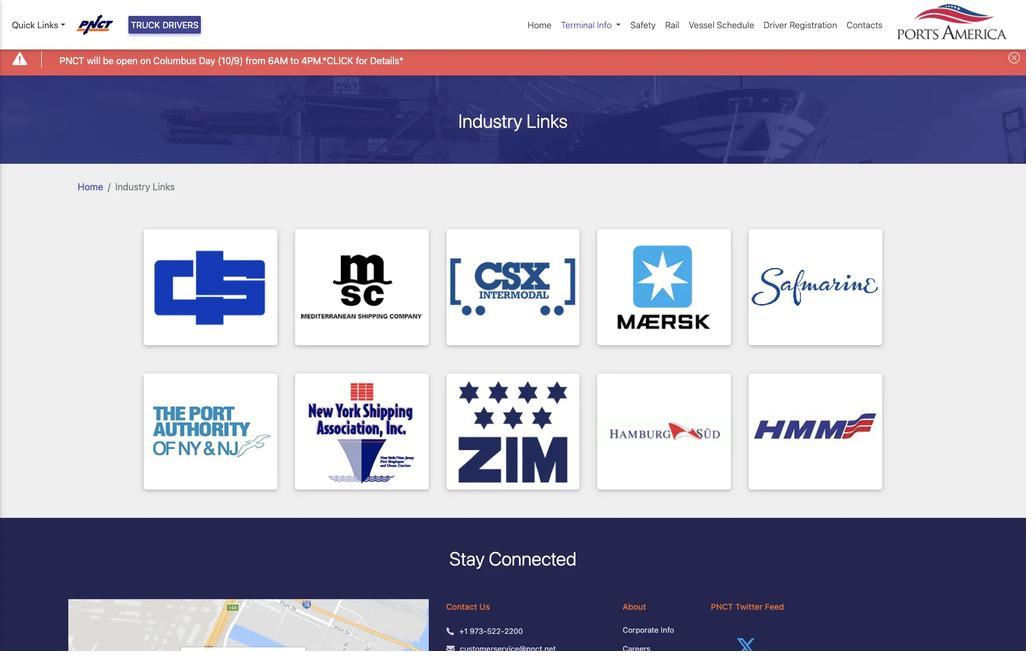 Task type: vqa. For each thing, say whether or not it's contained in the screenshot.
Close image
yes



Task type: locate. For each thing, give the bounding box(es) containing it.
+1 973-522-2200 link
[[460, 626, 524, 638]]

1 vertical spatial pnct
[[711, 602, 734, 612]]

info for corporate info
[[661, 626, 675, 635]]

1 horizontal spatial home link
[[523, 14, 557, 36]]

truck drivers
[[131, 19, 199, 30]]

truck
[[131, 19, 160, 30]]

feed
[[766, 602, 785, 612]]

1 vertical spatial industry links
[[115, 181, 175, 192]]

us
[[480, 602, 490, 612]]

0 vertical spatial home link
[[523, 14, 557, 36]]

0 horizontal spatial pnct
[[60, 55, 84, 66]]

info
[[597, 19, 612, 30], [661, 626, 675, 635]]

schedule
[[717, 19, 755, 30]]

+1
[[460, 627, 468, 636]]

connected
[[489, 548, 577, 570]]

safety link
[[626, 14, 661, 36]]

close image
[[1009, 52, 1021, 64]]

home link
[[523, 14, 557, 36], [78, 181, 103, 192]]

0 horizontal spatial home link
[[78, 181, 103, 192]]

safety
[[631, 19, 656, 30]]

be
[[103, 55, 114, 66]]

0 vertical spatial industry links
[[459, 109, 568, 132]]

1 vertical spatial industry
[[115, 181, 150, 192]]

2 vertical spatial links
[[153, 181, 175, 192]]

1 horizontal spatial pnct
[[711, 602, 734, 612]]

(10/9)
[[218, 55, 243, 66]]

1 horizontal spatial industry links
[[459, 109, 568, 132]]

day
[[199, 55, 216, 66]]

truck drivers link
[[129, 16, 201, 34]]

quick
[[12, 19, 35, 30]]

info right terminal
[[597, 19, 612, 30]]

terminal info link
[[557, 14, 626, 36]]

links
[[37, 19, 58, 30], [527, 109, 568, 132], [153, 181, 175, 192]]

rail link
[[661, 14, 685, 36]]

0 horizontal spatial links
[[37, 19, 58, 30]]

0 vertical spatial info
[[597, 19, 612, 30]]

for
[[356, 55, 368, 66]]

pnct for pnct will be open on columbus day (10/9) from 6am to 4pm.*click for details*
[[60, 55, 84, 66]]

home
[[528, 19, 552, 30], [78, 181, 103, 192]]

pnct left will
[[60, 55, 84, 66]]

industry links
[[459, 109, 568, 132], [115, 181, 175, 192]]

1 horizontal spatial links
[[153, 181, 175, 192]]

1 vertical spatial home
[[78, 181, 103, 192]]

about
[[623, 602, 647, 612]]

info right corporate
[[661, 626, 675, 635]]

0 vertical spatial industry
[[459, 109, 523, 132]]

6am
[[268, 55, 288, 66]]

pnct inside alert
[[60, 55, 84, 66]]

1 vertical spatial links
[[527, 109, 568, 132]]

info for terminal info
[[597, 19, 612, 30]]

pnct twitter feed
[[711, 602, 785, 612]]

driver registration
[[764, 19, 838, 30]]

1 horizontal spatial home
[[528, 19, 552, 30]]

0 horizontal spatial info
[[597, 19, 612, 30]]

industry
[[459, 109, 523, 132], [115, 181, 150, 192]]

contacts
[[847, 19, 883, 30]]

1 horizontal spatial info
[[661, 626, 675, 635]]

0 horizontal spatial home
[[78, 181, 103, 192]]

0 vertical spatial pnct
[[60, 55, 84, 66]]

columbus
[[153, 55, 197, 66]]

0 horizontal spatial industry links
[[115, 181, 175, 192]]

pnct
[[60, 55, 84, 66], [711, 602, 734, 612]]

pnct left twitter
[[711, 602, 734, 612]]

1 vertical spatial info
[[661, 626, 675, 635]]

4pm.*click
[[302, 55, 354, 66]]

1 vertical spatial home link
[[78, 181, 103, 192]]



Task type: describe. For each thing, give the bounding box(es) containing it.
driver registration link
[[760, 14, 843, 36]]

stay
[[450, 548, 485, 570]]

+1 973-522-2200
[[460, 627, 524, 636]]

contact us
[[447, 602, 490, 612]]

pnct will be open on columbus day (10/9) from 6am to 4pm.*click for details* link
[[60, 53, 404, 68]]

vessel schedule link
[[685, 14, 760, 36]]

vessel
[[689, 19, 715, 30]]

contacts link
[[843, 14, 888, 36]]

terminal info
[[561, 19, 612, 30]]

pnct will be open on columbus day (10/9) from 6am to 4pm.*click for details*
[[60, 55, 404, 66]]

on
[[140, 55, 151, 66]]

stay connected
[[450, 548, 577, 570]]

2 horizontal spatial links
[[527, 109, 568, 132]]

registration
[[790, 19, 838, 30]]

2200
[[505, 627, 524, 636]]

0 vertical spatial links
[[37, 19, 58, 30]]

will
[[87, 55, 101, 66]]

terminal
[[561, 19, 595, 30]]

973-
[[470, 627, 487, 636]]

vessel schedule
[[689, 19, 755, 30]]

quick links
[[12, 19, 58, 30]]

corporate info
[[623, 626, 675, 635]]

corporate
[[623, 626, 659, 635]]

corporate info link
[[623, 625, 694, 636]]

from
[[246, 55, 266, 66]]

rail
[[666, 19, 680, 30]]

0 horizontal spatial industry
[[115, 181, 150, 192]]

0 vertical spatial home
[[528, 19, 552, 30]]

to
[[291, 55, 299, 66]]

contact
[[447, 602, 478, 612]]

driver
[[764, 19, 788, 30]]

pnct will be open on columbus day (10/9) from 6am to 4pm.*click for details* alert
[[0, 43, 1027, 75]]

1 horizontal spatial industry
[[459, 109, 523, 132]]

522-
[[487, 627, 505, 636]]

open
[[116, 55, 138, 66]]

quick links link
[[12, 18, 65, 32]]

drivers
[[163, 19, 199, 30]]

details*
[[370, 55, 404, 66]]

pnct for pnct twitter feed
[[711, 602, 734, 612]]

twitter
[[736, 602, 763, 612]]



